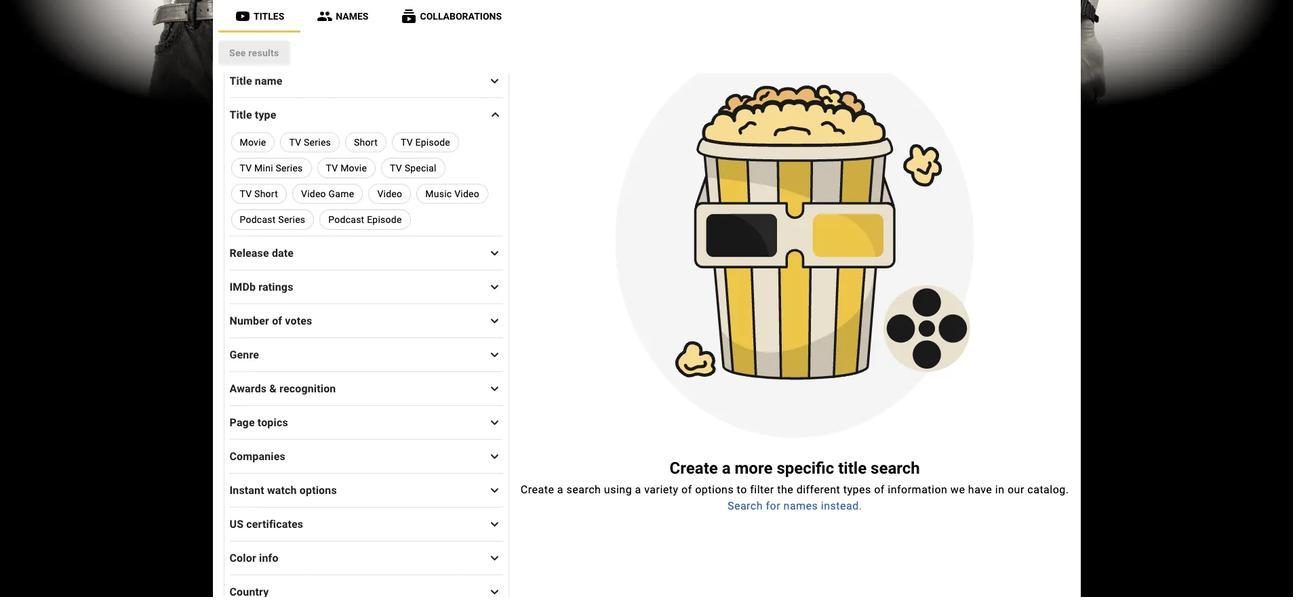 Task type: describe. For each thing, give the bounding box(es) containing it.
catalog.
[[1028, 483, 1069, 496]]

filters
[[270, 39, 308, 56]]

short inside 'button'
[[254, 189, 278, 199]]

tv special
[[390, 163, 437, 174]]

tv short
[[240, 189, 278, 199]]

watch
[[267, 484, 297, 497]]

0 vertical spatial create
[[670, 459, 718, 478]]

options inside "dropdown button"
[[300, 484, 337, 497]]

the
[[777, 483, 794, 496]]

to
[[737, 483, 747, 496]]

using
[[604, 483, 632, 496]]

instant watch options button
[[230, 474, 503, 507]]

series for tv
[[304, 137, 331, 148]]

episode for tv episode
[[415, 137, 450, 148]]

instant watch options
[[230, 484, 337, 497]]

us certificates
[[230, 518, 303, 531]]

0 vertical spatial movie
[[240, 137, 266, 148]]

chevron right image for awards & recognition
[[487, 381, 503, 397]]

number
[[230, 314, 269, 327]]

title for title type
[[230, 108, 252, 121]]

podcast episode
[[328, 214, 402, 225]]

podcast for podcast series
[[240, 214, 276, 225]]

collaborations
[[420, 11, 502, 22]]

companies button
[[230, 440, 503, 473]]

people image
[[317, 8, 333, 24]]

&
[[269, 382, 277, 395]]

short inside button
[[354, 137, 378, 148]]

title name
[[230, 74, 282, 87]]

search inside create a more specific title search create a search using a variety of options to filter the different types of information we have in our catalog. search for names instead.
[[728, 500, 763, 513]]

music video
[[425, 189, 479, 199]]

podcast series button
[[231, 210, 314, 230]]

0 horizontal spatial search
[[567, 483, 601, 496]]

names
[[784, 500, 818, 513]]

movie button
[[231, 132, 275, 153]]

episode for podcast episode
[[367, 214, 402, 225]]

genre
[[230, 348, 259, 361]]

0 horizontal spatial create
[[521, 483, 554, 496]]

podcast series
[[240, 214, 305, 225]]

youtube image
[[234, 8, 251, 24]]

page
[[230, 416, 255, 429]]

tv series
[[289, 137, 331, 148]]

1 horizontal spatial search
[[871, 459, 920, 478]]

tv for tv movie
[[326, 163, 338, 174]]

music
[[425, 189, 452, 199]]

tv mini series
[[240, 163, 303, 174]]

1 horizontal spatial a
[[635, 483, 641, 496]]

podcast episode button
[[320, 210, 411, 230]]

us certificates button
[[230, 508, 503, 540]]

tv special button
[[381, 158, 445, 178]]

tv movie button
[[317, 158, 376, 178]]

video game button
[[292, 184, 363, 204]]

instead.
[[821, 500, 862, 513]]

awards & recognition
[[230, 382, 336, 395]]

awards & recognition button
[[230, 372, 503, 405]]

recognition
[[279, 382, 336, 395]]

video for video
[[377, 189, 402, 199]]

tv mini series button
[[231, 158, 312, 178]]

ratings
[[259, 280, 293, 293]]

awards
[[230, 382, 267, 395]]

in
[[995, 483, 1005, 496]]

more
[[735, 459, 773, 478]]

genre button
[[230, 338, 503, 371]]

tv short button
[[231, 184, 287, 204]]

search for names instead. button
[[728, 498, 862, 515]]

tv episode
[[401, 137, 450, 148]]

chevron right image for info
[[487, 550, 503, 567]]

3 video from the left
[[454, 189, 479, 199]]

chevron right image for of
[[487, 313, 503, 329]]

tv series button
[[280, 132, 340, 153]]

title for title name
[[230, 74, 252, 87]]

specific
[[777, 459, 834, 478]]

special
[[405, 163, 437, 174]]

color info button
[[230, 542, 503, 574]]

release date button
[[230, 237, 503, 269]]

have
[[968, 483, 992, 496]]

tv for tv episode
[[401, 137, 413, 148]]

0 vertical spatial search
[[223, 39, 267, 56]]



Task type: vqa. For each thing, say whether or not it's contained in the screenshot.
Parker within Marisa Tomei May Parker
no



Task type: locate. For each thing, give the bounding box(es) containing it.
game
[[329, 189, 354, 199]]

chevron right image for us certificates
[[487, 516, 503, 533]]

options left to
[[695, 483, 734, 496]]

short down title type dropdown button
[[354, 137, 378, 148]]

title type button
[[230, 98, 503, 131]]

subscriptions image
[[401, 8, 417, 24]]

title type
[[230, 108, 276, 121]]

tv inside "button"
[[289, 137, 301, 148]]

filter
[[750, 483, 774, 496]]

1 vertical spatial movie
[[341, 163, 367, 174]]

podcast for podcast episode
[[328, 214, 364, 225]]

podcast
[[240, 214, 276, 225], [328, 214, 364, 225]]

chevron right image inside genre dropdown button
[[487, 347, 503, 363]]

imdb ratings
[[230, 280, 293, 293]]

different
[[797, 483, 840, 496]]

tv for tv series
[[289, 137, 301, 148]]

1 title from the top
[[230, 74, 252, 87]]

tv inside 'button'
[[240, 189, 252, 199]]

name
[[255, 74, 282, 87]]

6 chevron right image from the top
[[487, 550, 503, 567]]

movie down short button
[[341, 163, 367, 174]]

2 vertical spatial series
[[278, 214, 305, 225]]

1 horizontal spatial video
[[377, 189, 402, 199]]

series inside button
[[276, 163, 303, 174]]

1 vertical spatial short
[[254, 189, 278, 199]]

tv up tv mini series
[[289, 137, 301, 148]]

search down youtube icon
[[223, 39, 267, 56]]

0 vertical spatial search
[[871, 459, 920, 478]]

episode inside button
[[367, 214, 402, 225]]

of right variety
[[682, 483, 692, 496]]

chevron right image inside color info dropdown button
[[487, 550, 503, 567]]

search left using
[[567, 483, 601, 496]]

video for video game
[[301, 189, 326, 199]]

tv up video game button
[[326, 163, 338, 174]]

tv left mini
[[240, 163, 252, 174]]

0 vertical spatial title
[[230, 74, 252, 87]]

chevron right image for imdb ratings
[[487, 279, 503, 295]]

chevron right image inside awards & recognition "dropdown button"
[[487, 381, 503, 397]]

0 horizontal spatial options
[[300, 484, 337, 497]]

tv down tv mini series button
[[240, 189, 252, 199]]

information
[[888, 483, 948, 496]]

1 horizontal spatial episode
[[415, 137, 450, 148]]

series inside button
[[278, 214, 305, 225]]

tv for tv special
[[390, 163, 402, 174]]

short down mini
[[254, 189, 278, 199]]

chevron right image for watch
[[487, 483, 503, 499]]

type
[[255, 108, 276, 121]]

chevron right image
[[487, 73, 503, 89], [487, 107, 503, 123], [487, 245, 503, 261], [487, 279, 503, 295], [487, 381, 503, 397], [487, 516, 503, 533], [487, 584, 503, 597]]

chevron right image inside title name dropdown button
[[487, 73, 503, 89]]

variety
[[644, 483, 679, 496]]

a
[[722, 459, 731, 478], [557, 483, 564, 496], [635, 483, 641, 496]]

episode
[[415, 137, 450, 148], [367, 214, 402, 225]]

certificates
[[246, 518, 303, 531]]

1 horizontal spatial podcast
[[328, 214, 364, 225]]

release
[[230, 247, 269, 259]]

series inside "button"
[[304, 137, 331, 148]]

2 horizontal spatial a
[[722, 459, 731, 478]]

create
[[670, 459, 718, 478], [521, 483, 554, 496]]

0 vertical spatial episode
[[415, 137, 450, 148]]

we
[[951, 483, 965, 496]]

release date
[[230, 247, 294, 259]]

movie down title type on the top left of the page
[[240, 137, 266, 148]]

0 horizontal spatial short
[[254, 189, 278, 199]]

1 chevron right image from the top
[[487, 313, 503, 329]]

video
[[301, 189, 326, 199], [377, 189, 402, 199], [454, 189, 479, 199]]

podcast inside podcast episode button
[[328, 214, 364, 225]]

series up date
[[278, 214, 305, 225]]

3 chevron right image from the top
[[487, 415, 503, 431]]

0 horizontal spatial of
[[272, 314, 282, 327]]

mini
[[254, 163, 273, 174]]

a left using
[[557, 483, 564, 496]]

chevron right image for topics
[[487, 415, 503, 431]]

search
[[223, 39, 267, 56], [728, 500, 763, 513]]

search filters
[[223, 39, 308, 56]]

title inside title type dropdown button
[[230, 108, 252, 121]]

tv for tv short
[[240, 189, 252, 199]]

instant
[[230, 484, 264, 497]]

tv left special
[[390, 163, 402, 174]]

imdb ratings button
[[230, 271, 503, 303]]

tv for tv mini series
[[240, 163, 252, 174]]

episode inside button
[[415, 137, 450, 148]]

series right mini
[[276, 163, 303, 174]]

tv episode button
[[392, 132, 459, 153]]

search
[[871, 459, 920, 478], [567, 483, 601, 496]]

page topics
[[230, 416, 288, 429]]

of
[[272, 314, 282, 327], [682, 483, 692, 496], [874, 483, 885, 496]]

tab list
[[218, 0, 1075, 33]]

title inside title name dropdown button
[[230, 74, 252, 87]]

chevron right image for title type
[[487, 107, 503, 123]]

chevron right image inside companies dropdown button
[[487, 449, 503, 465]]

1 horizontal spatial movie
[[341, 163, 367, 174]]

video button
[[369, 184, 411, 204]]

video game
[[301, 189, 354, 199]]

date
[[272, 247, 294, 259]]

search down to
[[728, 500, 763, 513]]

a left more
[[722, 459, 731, 478]]

topics
[[258, 416, 288, 429]]

titles tab
[[218, 0, 300, 33]]

podcast down game
[[328, 214, 364, 225]]

chevron right image for release date
[[487, 245, 503, 261]]

2 horizontal spatial of
[[874, 483, 885, 496]]

chevron right image for title name
[[487, 73, 503, 89]]

2 podcast from the left
[[328, 214, 364, 225]]

title left 'type'
[[230, 108, 252, 121]]

1 vertical spatial search
[[728, 500, 763, 513]]

0 horizontal spatial a
[[557, 483, 564, 496]]

title name button
[[230, 64, 503, 97]]

page topics button
[[230, 406, 503, 439]]

series up tv movie button at the left top of the page
[[304, 137, 331, 148]]

1 horizontal spatial options
[[695, 483, 734, 496]]

1 vertical spatial title
[[230, 108, 252, 121]]

of left votes
[[272, 314, 282, 327]]

0 vertical spatial series
[[304, 137, 331, 148]]

video inside 'button'
[[377, 189, 402, 199]]

companies
[[230, 450, 285, 463]]

options right watch
[[300, 484, 337, 497]]

short
[[354, 137, 378, 148], [254, 189, 278, 199]]

title left name
[[230, 74, 252, 87]]

1 podcast from the left
[[240, 214, 276, 225]]

collaborations tab
[[384, 0, 518, 33]]

us
[[230, 518, 244, 531]]

episode down the "video" 'button'
[[367, 214, 402, 225]]

a right using
[[635, 483, 641, 496]]

chevron right image inside page topics dropdown button
[[487, 415, 503, 431]]

our
[[1008, 483, 1025, 496]]

2 horizontal spatial video
[[454, 189, 479, 199]]

color info
[[230, 552, 278, 565]]

0 horizontal spatial video
[[301, 189, 326, 199]]

create a more specific title search create a search using a variety of options to filter the different types of information we have in our catalog. search for names instead.
[[521, 459, 1069, 513]]

options
[[695, 483, 734, 496], [300, 484, 337, 497]]

names
[[336, 11, 368, 22]]

podcast down the tv short
[[240, 214, 276, 225]]

tv
[[289, 137, 301, 148], [401, 137, 413, 148], [240, 163, 252, 174], [326, 163, 338, 174], [390, 163, 402, 174], [240, 189, 252, 199]]

1 video from the left
[[301, 189, 326, 199]]

0 horizontal spatial podcast
[[240, 214, 276, 225]]

video down tv special button
[[377, 189, 402, 199]]

of inside dropdown button
[[272, 314, 282, 327]]

1 horizontal spatial short
[[354, 137, 378, 148]]

4 chevron right image from the top
[[487, 449, 503, 465]]

types
[[843, 483, 871, 496]]

podcast inside the podcast series button
[[240, 214, 276, 225]]

2 title from the top
[[230, 108, 252, 121]]

votes
[[285, 314, 312, 327]]

chevron right image inside us certificates dropdown button
[[487, 516, 503, 533]]

1 horizontal spatial create
[[670, 459, 718, 478]]

color
[[230, 552, 256, 565]]

music video button
[[417, 184, 488, 204]]

video right music
[[454, 189, 479, 199]]

0 horizontal spatial episode
[[367, 214, 402, 225]]

1 horizontal spatial of
[[682, 483, 692, 496]]

names tab
[[300, 0, 384, 33]]

series for podcast
[[278, 214, 305, 225]]

of right "types"
[[874, 483, 885, 496]]

chevron right image inside imdb ratings "dropdown button"
[[487, 279, 503, 295]]

1 vertical spatial series
[[276, 163, 303, 174]]

number of votes button
[[230, 304, 503, 337]]

chevron right image inside instant watch options "dropdown button"
[[487, 483, 503, 499]]

titles
[[253, 11, 284, 22]]

title
[[230, 74, 252, 87], [230, 108, 252, 121]]

movie
[[240, 137, 266, 148], [341, 163, 367, 174]]

tv up the tv special
[[401, 137, 413, 148]]

number of votes
[[230, 314, 312, 327]]

0 horizontal spatial search
[[223, 39, 267, 56]]

2 chevron right image from the top
[[487, 347, 503, 363]]

search up information
[[871, 459, 920, 478]]

2 video from the left
[[377, 189, 402, 199]]

chevron right image inside number of votes dropdown button
[[487, 313, 503, 329]]

1 vertical spatial episode
[[367, 214, 402, 225]]

tv movie
[[326, 163, 367, 174]]

chevron right image inside release date dropdown button
[[487, 245, 503, 261]]

video left game
[[301, 189, 326, 199]]

0 horizontal spatial movie
[[240, 137, 266, 148]]

1 horizontal spatial search
[[728, 500, 763, 513]]

chevron right image
[[487, 313, 503, 329], [487, 347, 503, 363], [487, 415, 503, 431], [487, 449, 503, 465], [487, 483, 503, 499], [487, 550, 503, 567]]

options inside create a more specific title search create a search using a variety of options to filter the different types of information we have in our catalog. search for names instead.
[[695, 483, 734, 496]]

0 vertical spatial short
[[354, 137, 378, 148]]

short button
[[345, 132, 387, 153]]

5 chevron right image from the top
[[487, 483, 503, 499]]

for
[[766, 500, 781, 513]]

info
[[259, 552, 278, 565]]

episode up special
[[415, 137, 450, 148]]

1 vertical spatial search
[[567, 483, 601, 496]]

chevron right image inside title type dropdown button
[[487, 107, 503, 123]]

1 vertical spatial create
[[521, 483, 554, 496]]

tab list containing titles
[[218, 0, 1075, 33]]

title
[[838, 459, 867, 478]]

imdb
[[230, 280, 256, 293]]



